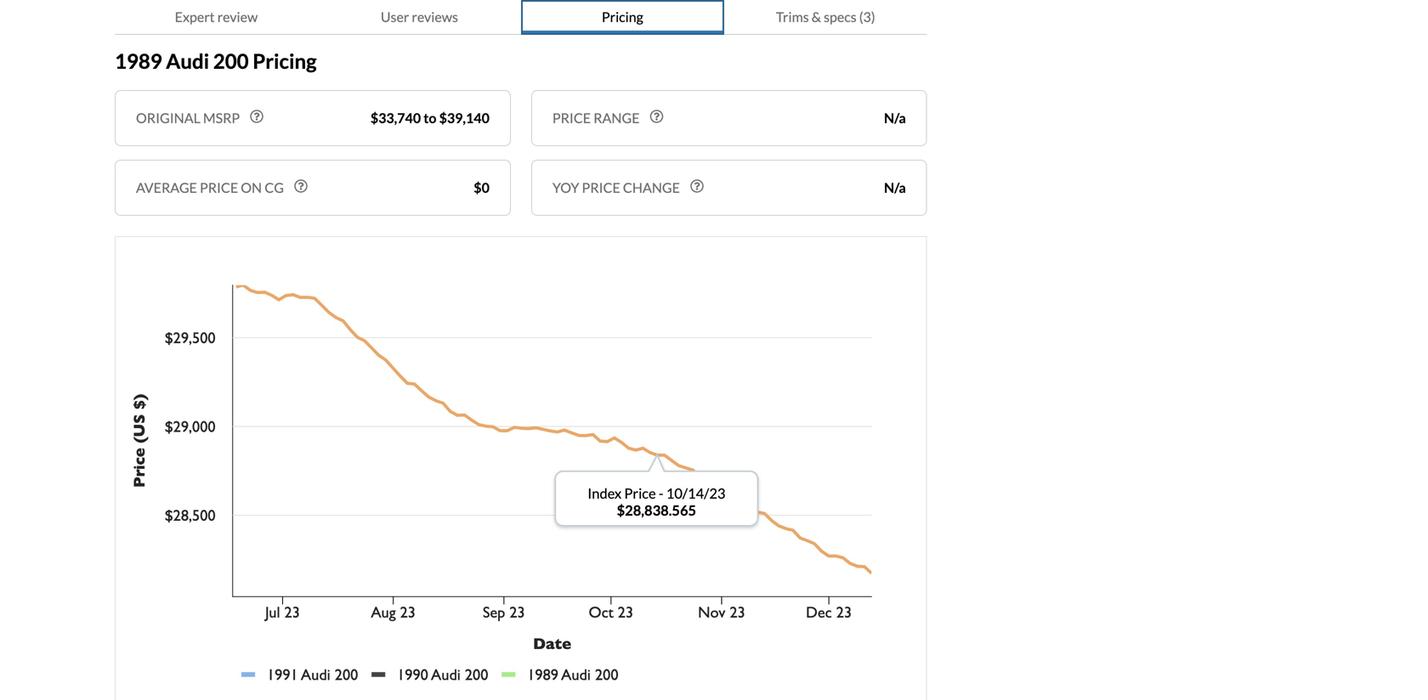 Task type: locate. For each thing, give the bounding box(es) containing it.
$33,740
[[371, 110, 421, 126]]

1 price from the left
[[200, 179, 238, 196]]

expert
[[175, 9, 215, 25]]

2 price from the left
[[582, 179, 621, 196]]

0 horizontal spatial question circle image
[[250, 110, 264, 123]]

reviews
[[412, 9, 458, 25]]

question circle image right cg
[[294, 179, 308, 193]]

price for yoy
[[582, 179, 621, 196]]

$39,140
[[439, 110, 490, 126]]

0 vertical spatial pricing
[[602, 9, 644, 25]]

1 n/a from the top
[[884, 110, 906, 126]]

user
[[381, 9, 409, 25]]

0 horizontal spatial pricing
[[253, 49, 317, 73]]

0 vertical spatial n/a
[[884, 110, 906, 126]]

n/a for price range
[[884, 110, 906, 126]]

original
[[136, 110, 201, 126]]

question circle image right change
[[690, 179, 704, 193]]

cg
[[265, 179, 284, 196]]

n/a
[[884, 110, 906, 126], [884, 179, 906, 196]]

0 horizontal spatial price
[[200, 179, 238, 196]]

question circle image for average price on cg
[[294, 179, 308, 193]]

yoy
[[553, 179, 579, 196]]

pricing inside tab
[[602, 9, 644, 25]]

average
[[136, 179, 197, 196]]

question circle image
[[650, 110, 664, 123]]

1 horizontal spatial price
[[582, 179, 621, 196]]

1 vertical spatial n/a
[[884, 179, 906, 196]]

1 vertical spatial pricing
[[253, 49, 317, 73]]

question circle image right msrp
[[250, 110, 264, 123]]

1989 audi 200 pricing
[[115, 49, 317, 73]]

question circle image
[[250, 110, 264, 123], [294, 179, 308, 193], [690, 179, 704, 193]]

user reviews tab
[[318, 0, 521, 35]]

review
[[217, 9, 258, 25]]

1989
[[115, 49, 162, 73]]

price right yoy
[[582, 179, 621, 196]]

expert review tab
[[115, 0, 318, 35]]

(3)
[[859, 9, 875, 25]]

pricing
[[602, 9, 644, 25], [253, 49, 317, 73]]

msrp
[[203, 110, 240, 126]]

2 horizontal spatial question circle image
[[690, 179, 704, 193]]

yoy price change
[[553, 179, 680, 196]]

$0
[[474, 179, 490, 196]]

price
[[200, 179, 238, 196], [582, 179, 621, 196]]

1 horizontal spatial pricing
[[602, 9, 644, 25]]

2 n/a from the top
[[884, 179, 906, 196]]

price left on
[[200, 179, 238, 196]]

tab panel
[[115, 0, 927, 15]]

1 horizontal spatial question circle image
[[294, 179, 308, 193]]

trims & specs (3) tab
[[724, 0, 927, 35]]

original msrp
[[136, 110, 240, 126]]

tab list
[[115, 0, 927, 35]]



Task type: vqa. For each thing, say whether or not it's contained in the screenshot.
the middle 'Volvo'
no



Task type: describe. For each thing, give the bounding box(es) containing it.
&
[[812, 9, 821, 25]]

pricing tab
[[521, 0, 724, 35]]

question circle image for original msrp
[[250, 110, 264, 123]]

n/a for yoy price change
[[884, 179, 906, 196]]

on
[[241, 179, 262, 196]]

audi
[[166, 49, 209, 73]]

change
[[623, 179, 680, 196]]

price range
[[553, 110, 640, 126]]

average price on cg
[[136, 179, 284, 196]]

200
[[213, 49, 249, 73]]

trims & specs (3)
[[776, 9, 875, 25]]

price for average
[[200, 179, 238, 196]]

user reviews
[[381, 9, 458, 25]]

expert review
[[175, 9, 258, 25]]

trims
[[776, 9, 809, 25]]

range
[[594, 110, 640, 126]]

$33,740 to $39,140
[[371, 110, 490, 126]]

to
[[424, 110, 437, 126]]

question circle image for yoy price change
[[690, 179, 704, 193]]

specs
[[824, 9, 857, 25]]

price
[[553, 110, 591, 126]]

tab list containing expert review
[[115, 0, 927, 35]]



